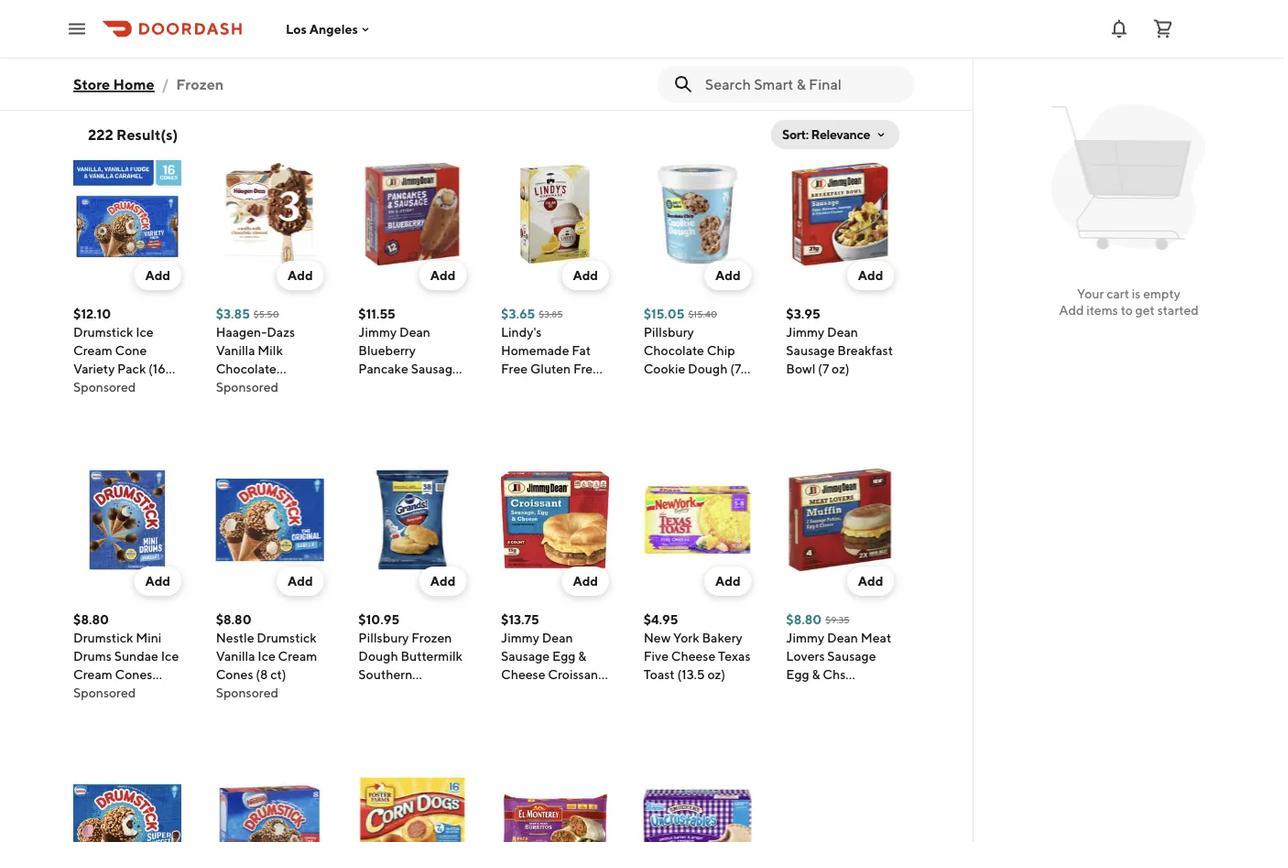 Task type: locate. For each thing, give the bounding box(es) containing it.
add up meat
[[858, 574, 883, 589]]

$8.80 inside $8.80 drumstick mini drums sundae ice cream cones vanilla (20 ct)
[[73, 612, 109, 628]]

sponsored for ice
[[216, 380, 279, 395]]

add up fat
[[573, 268, 598, 283]]

sponsored down nestle
[[216, 686, 279, 701]]

ice inside haagen-dazs vanilla swiss almond ice cream (14 oz)
[[597, 43, 615, 58]]

haagen- inside haagen-dazs white chocolate raspberry truffle ice cream (14 oz)
[[92, 6, 142, 21]]

chocolate down milk
[[216, 361, 277, 377]]

drumstick up drums
[[73, 631, 133, 646]]

cones inside $8.80 nestle drumstick vanilla ice cream cones (8 ct) sponsored
[[216, 667, 253, 682]]

sausage up chs
[[828, 649, 876, 664]]

(8 inside $13.75 jimmy dean sausage egg & cheese croissant sandwiches (8 ct)
[[573, 686, 585, 701]]

chip up (76
[[707, 343, 735, 358]]

your
[[1077, 286, 1104, 301]]

egg up croissant
[[552, 649, 576, 664]]

lindy's homemade fat free gluten free lemon italian ice (6 ct) image
[[501, 160, 609, 268]]

dough up southern
[[358, 649, 398, 664]]

cream inside $12.10 drumstick ice cream cone variety pack (16 ct)
[[73, 343, 112, 358]]

0 horizontal spatial dough
[[358, 649, 398, 664]]

0 horizontal spatial $8.80
[[73, 612, 109, 628]]

cheese up (13.5 on the bottom of the page
[[671, 649, 716, 664]]

haagen- up mango
[[852, 6, 903, 21]]

1 horizontal spatial &
[[812, 667, 820, 682]]

jimmy down $3.95
[[786, 325, 825, 340]]

road
[[435, 24, 466, 39]]

0 horizontal spatial frozen
[[73, 67, 164, 101]]

$8.80 inside $8.80 nestle drumstick vanilla ice cream cones (8 ct) sponsored
[[216, 612, 252, 628]]

2 horizontal spatial $8.80
[[786, 612, 822, 628]]

vanilla down nestle
[[216, 649, 255, 664]]

haagen- up double at the top left
[[244, 6, 295, 21]]

sponsored down variety
[[73, 380, 136, 395]]

ct) inside $8.80 drumstick mini drums sundae ice cream cones vanilla (20 ct)
[[138, 686, 154, 701]]

dazs inside haagen-dazs white chocolate raspberry truffle ice cream (14 oz)
[[142, 6, 171, 21]]

dean up blueberry
[[399, 325, 431, 340]]

add up $3.95 jimmy dean sausage breakfast bowl (7 oz)
[[858, 268, 883, 283]]

add up mini
[[145, 574, 170, 589]]

el monterey beef & bean burritos (4 oz x 8 ct) image
[[501, 772, 609, 843]]

$5.50
[[254, 309, 279, 319]]

cheese
[[671, 649, 716, 664], [501, 667, 546, 682]]

haagen- inside haagen-dazs rocky road ice cream (14 oz)
[[396, 6, 447, 21]]

/
[[162, 76, 169, 93]]

chocolate
[[131, 24, 191, 39], [244, 43, 304, 58], [644, 343, 704, 358], [216, 361, 277, 377]]

cream
[[763, 24, 802, 39], [916, 24, 955, 39], [396, 43, 435, 58], [617, 43, 656, 58], [112, 61, 151, 76], [244, 61, 283, 76], [73, 343, 112, 358], [216, 398, 255, 413], [278, 649, 317, 664], [73, 667, 112, 682]]

jimmy inside $11.55 jimmy dean blueberry pancake sausage (30 oz)
[[358, 325, 397, 340]]

drumstick inside $12.10 drumstick ice cream cone variety pack (16 ct)
[[73, 325, 133, 340]]

0 vertical spatial cheese
[[671, 649, 716, 664]]

jimmy dean sausage egg & cheese croissant sandwiches (8 ct) image
[[501, 466, 609, 574]]

sponsored up bars
[[216, 380, 279, 395]]

1 horizontal spatial cones
[[216, 667, 253, 682]]

dough inside $15.05 $15.40 pillsbury chocolate chip cookie dough (76 oz)
[[688, 361, 728, 377]]

&
[[578, 649, 586, 664], [812, 667, 820, 682]]

started
[[1158, 303, 1199, 318]]

oz) inside haagen-dazs mango ice cream (14 oz)
[[872, 43, 890, 58]]

new
[[644, 631, 671, 646]]

jimmy for $11.55
[[358, 325, 397, 340]]

frozen up buttermilk
[[412, 631, 452, 646]]

(3
[[286, 398, 297, 413]]

dean up breakfast
[[827, 325, 858, 340]]

cream inside haagen-dazs double belgian chocolate chip ice cream (14 oz)
[[244, 61, 283, 76]]

sausage inside $3.95 jimmy dean sausage breakfast bowl (7 oz)
[[786, 343, 835, 358]]

chocolate inside the $3.85 $5.50 haagen-dazs vanilla milk chocolate almond ice cream bars (3 ct)
[[216, 361, 277, 377]]

dean for egg
[[542, 631, 573, 646]]

pillsbury inside $15.05 $15.40 pillsbury chocolate chip cookie dough (76 oz)
[[644, 325, 694, 340]]

0 horizontal spatial $3.85
[[216, 306, 250, 322]]

1 vertical spatial cheese
[[501, 667, 546, 682]]

nestle drumstick vanilla ice cream cones (8 ct) image
[[216, 466, 324, 574]]

haagen- inside haagen-dazs double belgian chocolate chip ice cream (14 oz)
[[244, 6, 295, 21]]

dazs inside haagen-dazs rocky road ice cream (14 oz)
[[447, 6, 475, 21]]

add for pillsbury chocolate chip cookie dough (76 oz)
[[716, 268, 741, 283]]

$8.80 drumstick mini drums sundae ice cream cones vanilla (20 ct)
[[73, 612, 179, 701]]

1 vertical spatial pillsbury
[[358, 631, 409, 646]]

(4
[[846, 686, 858, 701]]

haagen- down $5.50 in the top of the page
[[216, 325, 267, 340]]

1 vertical spatial almond
[[216, 380, 262, 395]]

(14 inside haagen-dazs vanilla swiss almond ice cream (14 oz)
[[548, 61, 565, 76]]

drumstick super nugget ice cream cones variety pack (8 ct) image
[[73, 772, 181, 843]]

$3.65 $3.85 lindy's homemade fat free gluten free lemon italian ice (6 ct)
[[501, 306, 601, 413]]

0 vertical spatial egg
[[552, 649, 576, 664]]

$8.80 left "$9.35"
[[786, 612, 822, 628]]

drumstick down $12.10
[[73, 325, 133, 340]]

1 vertical spatial dough
[[358, 649, 398, 664]]

egg
[[552, 649, 576, 664], [786, 667, 810, 682]]

foster farms honey crunchy flavor corn dogs (16 ct) image
[[358, 772, 467, 843]]

0 horizontal spatial almond
[[216, 380, 262, 395]]

free
[[501, 361, 528, 377], [573, 361, 600, 377]]

3 $8.80 from the left
[[786, 612, 822, 628]]

ice
[[468, 24, 486, 39], [743, 24, 761, 39], [895, 24, 913, 39], [338, 43, 356, 58], [597, 43, 615, 58], [92, 61, 109, 76], [136, 325, 154, 340], [265, 380, 283, 395], [583, 380, 601, 395], [161, 649, 179, 664], [258, 649, 276, 664]]

sponsored
[[73, 380, 136, 395], [216, 380, 279, 395], [73, 686, 136, 701], [216, 686, 279, 701]]

0 vertical spatial almond
[[548, 43, 594, 58]]

empty
[[1143, 286, 1181, 301]]

cheese up sandwiches on the bottom of the page
[[501, 667, 546, 682]]

almond up bars
[[216, 380, 262, 395]]

add up buttermilk
[[430, 574, 456, 589]]

$13.75 jimmy dean sausage egg & cheese croissant sandwiches (8 ct)
[[501, 612, 604, 701]]

dazs inside haagen-dazs coffee ice cream (14 oz)
[[751, 6, 779, 21]]

dean inside $8.80 $9.35 jimmy dean meat lovers sausage egg & chs sandwich (4 ct)
[[827, 631, 858, 646]]

sponsored down drums
[[73, 686, 136, 701]]

almond inside the $3.85 $5.50 haagen-dazs vanilla milk chocolate almond ice cream bars (3 ct)
[[216, 380, 262, 395]]

egg down lovers
[[786, 667, 810, 682]]

sundae
[[114, 649, 158, 664]]

cheese inside $13.75 jimmy dean sausage egg & cheese croissant sandwiches (8 ct)
[[501, 667, 546, 682]]

cone
[[115, 343, 147, 358]]

1 vertical spatial chip
[[707, 343, 735, 358]]

0 vertical spatial pillsbury
[[644, 325, 694, 340]]

(14 inside haagen-dazs mango ice cream (14 oz)
[[852, 43, 869, 58]]

1 horizontal spatial $3.85
[[539, 309, 563, 319]]

chocolate down double at the top left
[[244, 43, 304, 58]]

$8.80 for nestle drumstick vanilla ice cream cones (8 ct)
[[216, 612, 252, 628]]

add up cone
[[145, 268, 170, 283]]

1 horizontal spatial (8
[[573, 686, 585, 701]]

coffee
[[700, 24, 740, 39]]

sponsored for vanilla
[[73, 686, 136, 701]]

sausage down blueberry
[[411, 361, 460, 377]]

frozen
[[73, 67, 164, 101], [176, 76, 224, 93], [412, 631, 452, 646]]

ice inside '$3.65 $3.85 lindy's homemade fat free gluten free lemon italian ice (6 ct)'
[[583, 380, 601, 395]]

jimmy down $13.75
[[501, 631, 539, 646]]

jimmy for $3.95
[[786, 325, 825, 340]]

0 vertical spatial (8
[[256, 667, 268, 682]]

jimmy down $11.55
[[358, 325, 397, 340]]

0 horizontal spatial (8
[[256, 667, 268, 682]]

chip
[[307, 43, 335, 58], [707, 343, 735, 358]]

1 horizontal spatial almond
[[548, 43, 594, 58]]

dean inside $11.55 jimmy dean blueberry pancake sausage (30 oz)
[[399, 325, 431, 340]]

add up the $3.85 $5.50 haagen-dazs vanilla milk chocolate almond ice cream bars (3 ct)
[[288, 268, 313, 283]]

chocolate inside haagen-dazs double belgian chocolate chip ice cream (14 oz)
[[244, 43, 304, 58]]

add button
[[134, 261, 181, 290], [134, 261, 181, 290], [277, 261, 324, 290], [277, 261, 324, 290], [419, 261, 467, 290], [419, 261, 467, 290], [562, 261, 609, 290], [562, 261, 609, 290], [705, 261, 752, 290], [705, 261, 752, 290], [847, 261, 894, 290], [847, 261, 894, 290], [134, 567, 181, 596], [134, 567, 181, 596], [277, 567, 324, 596], [277, 567, 324, 596], [419, 567, 467, 596], [419, 567, 467, 596], [562, 567, 609, 596], [562, 567, 609, 596], [705, 567, 752, 596], [705, 567, 752, 596], [847, 567, 894, 596], [847, 567, 894, 596]]

sort: relevance
[[782, 127, 870, 142]]

& inside $13.75 jimmy dean sausage egg & cheese croissant sandwiches (8 ct)
[[578, 649, 586, 664]]

haagen-dazs mango ice cream (14 oz)
[[852, 6, 955, 58]]

1 free from the left
[[501, 361, 528, 377]]

add up bakery
[[716, 574, 741, 589]]

cream inside haagen-dazs vanilla swiss almond ice cream (14 oz)
[[617, 43, 656, 58]]

haagen-
[[92, 6, 142, 21], [244, 6, 295, 21], [396, 6, 447, 21], [548, 6, 599, 21], [700, 6, 751, 21], [852, 6, 903, 21], [216, 325, 267, 340]]

sausage down $13.75
[[501, 649, 550, 664]]

haagen- up rocky
[[396, 6, 447, 21]]

(14 inside haagen-dazs rocky road ice cream (14 oz)
[[437, 43, 455, 58]]

& up croissant
[[578, 649, 586, 664]]

cones down the sundae
[[115, 667, 152, 682]]

free down fat
[[573, 361, 600, 377]]

sausage up bowl
[[786, 343, 835, 358]]

texas
[[718, 649, 751, 664]]

haagen-dazs rocky road ice cream (14 oz)
[[396, 6, 486, 58]]

meat
[[861, 631, 892, 646]]

sausage inside $11.55 jimmy dean blueberry pancake sausage (30 oz)
[[411, 361, 460, 377]]

0 vertical spatial dough
[[688, 361, 728, 377]]

open menu image
[[66, 18, 88, 40]]

1 horizontal spatial egg
[[786, 667, 810, 682]]

dough inside the $10.95 pillsbury frozen dough buttermilk southern homestyle (38 ct)
[[358, 649, 398, 664]]

drumstick inside $8.80 nestle drumstick vanilla ice cream cones (8 ct) sponsored
[[257, 631, 317, 646]]

0 horizontal spatial cones
[[115, 667, 152, 682]]

$8.80 for drumstick mini drums sundae ice cream cones vanilla (20 ct)
[[73, 612, 109, 628]]

haagen- for mango
[[852, 6, 903, 21]]

ct) inside the $10.95 pillsbury frozen dough buttermilk southern homestyle (38 ct)
[[446, 686, 462, 701]]

$3.95 jimmy dean sausage breakfast bowl (7 oz)
[[786, 306, 893, 377]]

1 horizontal spatial chip
[[707, 343, 735, 358]]

cheese inside $4.95 new york bakery five cheese texas toast (13.5 oz)
[[671, 649, 716, 664]]

jimmy for $13.75
[[501, 631, 539, 646]]

free up lemon
[[501, 361, 528, 377]]

vanilla left "(20"
[[73, 686, 113, 701]]

add up $11.55 jimmy dean blueberry pancake sausage (30 oz) on the top of the page
[[430, 268, 456, 283]]

los
[[286, 21, 307, 36]]

frozen down raspberry
[[73, 67, 164, 101]]

pillsbury down $10.95
[[358, 631, 409, 646]]

$15.05
[[644, 306, 685, 322]]

ice inside haagen-dazs double belgian chocolate chip ice cream (14 oz)
[[338, 43, 356, 58]]

drumstick for $8.80
[[73, 631, 133, 646]]

ice inside haagen-dazs white chocolate raspberry truffle ice cream (14 oz)
[[92, 61, 109, 76]]

add up $13.75 jimmy dean sausage egg & cheese croissant sandwiches (8 ct)
[[573, 574, 598, 589]]

1 horizontal spatial $8.80
[[216, 612, 252, 628]]

(8
[[256, 667, 268, 682], [573, 686, 585, 701]]

dough
[[688, 361, 728, 377], [358, 649, 398, 664]]

haagen- for double
[[244, 6, 295, 21]]

1 horizontal spatial pillsbury
[[644, 325, 694, 340]]

$3.85 inside '$3.65 $3.85 lindy's homemade fat free gluten free lemon italian ice (6 ct)'
[[539, 309, 563, 319]]

haagen-dazs white chocolate raspberry truffle ice cream (14 oz)
[[92, 6, 192, 76]]

frozen right /
[[176, 76, 224, 93]]

pillsbury chocolate chip cookie dough (76 oz) image
[[644, 160, 752, 268]]

haagen-dazs double belgian chocolate chip ice cream (14 oz)
[[244, 6, 356, 76]]

haagen-dazs coffee ice cream (14 oz)
[[700, 6, 802, 58]]

1 horizontal spatial free
[[573, 361, 600, 377]]

york
[[673, 631, 700, 646]]

$3.85 left $5.50 in the top of the page
[[216, 306, 250, 322]]

haagen- inside haagen-dazs mango ice cream (14 oz)
[[852, 6, 903, 21]]

jimmy dean sausage breakfast bowl (7 oz) image
[[786, 160, 894, 268]]

truffle
[[154, 43, 192, 58]]

vanilla left milk
[[216, 343, 255, 358]]

notification bell image
[[1108, 18, 1130, 40]]

breakfast
[[838, 343, 893, 358]]

chip inside haagen-dazs double belgian chocolate chip ice cream (14 oz)
[[307, 43, 335, 58]]

$15.05 $15.40 pillsbury chocolate chip cookie dough (76 oz)
[[644, 306, 749, 395]]

(8 inside $8.80 nestle drumstick vanilla ice cream cones (8 ct) sponsored
[[256, 667, 268, 682]]

drumstick inside $8.80 drumstick mini drums sundae ice cream cones vanilla (20 ct)
[[73, 631, 133, 646]]

$8.80
[[73, 612, 109, 628], [216, 612, 252, 628], [786, 612, 822, 628]]

2 horizontal spatial frozen
[[412, 631, 452, 646]]

(20
[[115, 686, 136, 701]]

ct) inside $13.75 jimmy dean sausage egg & cheese croissant sandwiches (8 ct)
[[588, 686, 604, 701]]

ct) inside '$3.65 $3.85 lindy's homemade fat free gluten free lemon italian ice (6 ct)'
[[516, 398, 532, 413]]

sausage
[[786, 343, 835, 358], [411, 361, 460, 377], [501, 649, 550, 664], [828, 649, 876, 664]]

1 vertical spatial egg
[[786, 667, 810, 682]]

$15.40
[[688, 309, 717, 319]]

los angeles button
[[286, 21, 373, 36]]

2 $8.80 from the left
[[216, 612, 252, 628]]

cream inside the $3.85 $5.50 haagen-dazs vanilla milk chocolate almond ice cream bars (3 ct)
[[216, 398, 255, 413]]

egg inside $13.75 jimmy dean sausage egg & cheese croissant sandwiches (8 ct)
[[552, 649, 576, 664]]

jimmy inside $3.95 jimmy dean sausage breakfast bowl (7 oz)
[[786, 325, 825, 340]]

dazs inside haagen-dazs mango ice cream (14 oz)
[[903, 6, 931, 21]]

los angeles
[[286, 21, 358, 36]]

0 vertical spatial &
[[578, 649, 586, 664]]

gluten
[[530, 361, 571, 377]]

0 vertical spatial chip
[[307, 43, 335, 58]]

(16
[[149, 361, 166, 377]]

add up $8.80 nestle drumstick vanilla ice cream cones (8 ct) sponsored
[[288, 574, 313, 589]]

oz) inside haagen-dazs vanilla swiss almond ice cream (14 oz)
[[567, 61, 585, 76]]

$4.95
[[644, 612, 678, 628]]

add for jimmy dean meat lovers sausage egg & chs sandwich (4 ct)
[[858, 574, 883, 589]]

ct) inside $8.80 nestle drumstick vanilla ice cream cones (8 ct) sponsored
[[270, 667, 286, 682]]

jimmy inside $13.75 jimmy dean sausage egg & cheese croissant sandwiches (8 ct)
[[501, 631, 539, 646]]

& left chs
[[812, 667, 820, 682]]

oz) inside haagen-dazs coffee ice cream (14 oz)
[[720, 43, 738, 58]]

0 horizontal spatial egg
[[552, 649, 576, 664]]

dean inside $3.95 jimmy dean sausage breakfast bowl (7 oz)
[[827, 325, 858, 340]]

chocolate up truffle
[[131, 24, 191, 39]]

haagen- for white
[[92, 6, 142, 21]]

dazs inside haagen-dazs vanilla swiss almond ice cream (14 oz)
[[599, 6, 627, 21]]

dean inside $13.75 jimmy dean sausage egg & cheese croissant sandwiches (8 ct)
[[542, 631, 573, 646]]

1 horizontal spatial cheese
[[671, 649, 716, 664]]

1 vertical spatial &
[[812, 667, 820, 682]]

dazs inside the $3.85 $5.50 haagen-dazs vanilla milk chocolate almond ice cream bars (3 ct)
[[267, 325, 295, 340]]

2 cones from the left
[[216, 667, 253, 682]]

haagen- up 'white'
[[92, 6, 142, 21]]

almond down swiss
[[548, 43, 594, 58]]

drumstick right nestle
[[257, 631, 317, 646]]

haagen- up swiss
[[548, 6, 599, 21]]

(7
[[818, 361, 829, 377]]

ct)
[[73, 380, 89, 395], [300, 398, 316, 413], [516, 398, 532, 413], [270, 667, 286, 682], [138, 686, 154, 701], [446, 686, 462, 701], [588, 686, 604, 701], [860, 686, 876, 701]]

vanilla left swiss
[[548, 24, 587, 39]]

haagen- inside the $3.85 $5.50 haagen-dazs vanilla milk chocolate almond ice cream bars (3 ct)
[[216, 325, 267, 340]]

empty retail cart image
[[1043, 92, 1215, 264]]

add down your
[[1059, 303, 1084, 318]]

cream inside $8.80 drumstick mini drums sundae ice cream cones vanilla (20 ct)
[[73, 667, 112, 682]]

pancake
[[358, 361, 408, 377]]

dean up croissant
[[542, 631, 573, 646]]

dazs for mango
[[903, 6, 931, 21]]

chocolate up cookie
[[644, 343, 704, 358]]

cones down nestle
[[216, 667, 253, 682]]

southern
[[358, 667, 413, 682]]

dough left (76
[[688, 361, 728, 377]]

add for haagen-dazs vanilla milk chocolate almond ice cream bars (3 ct)
[[288, 268, 313, 283]]

jimmy up lovers
[[786, 631, 825, 646]]

0 horizontal spatial cheese
[[501, 667, 546, 682]]

ct) inside the $3.85 $5.50 haagen-dazs vanilla milk chocolate almond ice cream bars (3 ct)
[[300, 398, 316, 413]]

lemon
[[501, 380, 542, 395]]

add up $15.40
[[716, 268, 741, 283]]

dazs
[[142, 6, 171, 21], [295, 6, 323, 21], [447, 6, 475, 21], [599, 6, 627, 21], [751, 6, 779, 21], [903, 6, 931, 21], [267, 325, 295, 340]]

cones
[[115, 667, 152, 682], [216, 667, 253, 682]]

$8.80 up nestle
[[216, 612, 252, 628]]

0 horizontal spatial &
[[578, 649, 586, 664]]

dazs for white
[[142, 6, 171, 21]]

jimmy dean meat lovers sausage egg & chs sandwich (4 ct) image
[[786, 466, 894, 574]]

0 horizontal spatial chip
[[307, 43, 335, 58]]

bakery
[[702, 631, 743, 646]]

raspberry
[[92, 43, 151, 58]]

haagen- up coffee
[[700, 6, 751, 21]]

haagen- inside haagen-dazs vanilla swiss almond ice cream (14 oz)
[[548, 6, 599, 21]]

1 horizontal spatial dough
[[688, 361, 728, 377]]

1 vertical spatial (8
[[573, 686, 585, 701]]

chip down belgian
[[307, 43, 335, 58]]

$3.85 right $3.65
[[539, 309, 563, 319]]

lindy's
[[501, 325, 542, 340]]

oz) inside $3.95 jimmy dean sausage breakfast bowl (7 oz)
[[832, 361, 850, 377]]

$8.80 up drums
[[73, 612, 109, 628]]

cream inside haagen-dazs white chocolate raspberry truffle ice cream (14 oz)
[[112, 61, 151, 76]]

0 horizontal spatial free
[[501, 361, 528, 377]]

cream inside haagen-dazs rocky road ice cream (14 oz)
[[396, 43, 435, 58]]

1 cones from the left
[[115, 667, 152, 682]]

0 horizontal spatial pillsbury
[[358, 631, 409, 646]]

(14 inside haagen-dazs double belgian chocolate chip ice cream (14 oz)
[[285, 61, 303, 76]]

nestle
[[216, 631, 254, 646]]

1 $8.80 from the left
[[73, 612, 109, 628]]

dean down "$9.35"
[[827, 631, 858, 646]]

pillsbury down $15.05
[[644, 325, 694, 340]]

dean
[[399, 325, 431, 340], [827, 325, 858, 340], [542, 631, 573, 646], [827, 631, 858, 646]]



Task type: vqa. For each thing, say whether or not it's contained in the screenshot.


Task type: describe. For each thing, give the bounding box(es) containing it.
sausage inside $8.80 $9.35 jimmy dean meat lovers sausage egg & chs sandwich (4 ct)
[[828, 649, 876, 664]]

lovers
[[786, 649, 825, 664]]

haagen- for coffee
[[700, 6, 751, 21]]

cookie
[[644, 361, 685, 377]]

$12.10
[[73, 306, 111, 322]]

cones inside $8.80 drumstick mini drums sundae ice cream cones vanilla (20 ct)
[[115, 667, 152, 682]]

belgian
[[289, 24, 333, 39]]

oz) inside $15.05 $15.40 pillsbury chocolate chip cookie dough (76 oz)
[[644, 380, 662, 395]]

oz) inside haagen-dazs rocky road ice cream (14 oz)
[[457, 43, 475, 58]]

chocolate inside haagen-dazs white chocolate raspberry truffle ice cream (14 oz)
[[131, 24, 191, 39]]

ct) inside $12.10 drumstick ice cream cone variety pack (16 ct)
[[73, 380, 89, 395]]

sponsored for ct)
[[73, 380, 136, 395]]

Search Smart & Final search field
[[705, 74, 900, 94]]

angeles
[[309, 21, 358, 36]]

bowl
[[786, 361, 816, 377]]

cream inside haagen-dazs coffee ice cream (14 oz)
[[763, 24, 802, 39]]

$9.35
[[826, 615, 850, 625]]

fat
[[572, 343, 591, 358]]

add for nestle drumstick vanilla ice cream cones (8 ct)
[[288, 574, 313, 589]]

add for lindy's homemade fat free gluten free lemon italian ice (6 ct)
[[573, 268, 598, 283]]

chocolate inside $15.05 $15.40 pillsbury chocolate chip cookie dough (76 oz)
[[644, 343, 704, 358]]

mango
[[852, 24, 893, 39]]

buttermilk
[[401, 649, 463, 664]]

drumstick ice cream cone variety pack (16 ct) image
[[73, 160, 181, 268]]

egg inside $8.80 $9.35 jimmy dean meat lovers sausage egg & chs sandwich (4 ct)
[[786, 667, 810, 682]]

ice inside haagen-dazs coffee ice cream (14 oz)
[[743, 24, 761, 39]]

sort:
[[782, 127, 809, 142]]

$3.65
[[501, 306, 535, 322]]

result(s)
[[116, 126, 178, 143]]

ice inside the $3.85 $5.50 haagen-dazs vanilla milk chocolate almond ice cream bars (3 ct)
[[265, 380, 283, 395]]

store home / frozen
[[73, 76, 224, 93]]

uncrustables peanut butter and grape jelly sandwich (15 ct) image
[[644, 772, 752, 843]]

$8.80 inside $8.80 $9.35 jimmy dean meat lovers sausage egg & chs sandwich (4 ct)
[[786, 612, 822, 628]]

(38
[[424, 686, 443, 701]]

cream inside haagen-dazs mango ice cream (14 oz)
[[916, 24, 955, 39]]

sponsored inside $8.80 nestle drumstick vanilla ice cream cones (8 ct) sponsored
[[216, 686, 279, 701]]

almond inside haagen-dazs vanilla swiss almond ice cream (14 oz)
[[548, 43, 594, 58]]

drumstick mini drums sundae ice cream cones vanilla (20 ct) image
[[73, 466, 181, 574]]

jimmy dean blueberry pancake sausage (30 oz) image
[[358, 160, 467, 268]]

222
[[88, 126, 113, 143]]

variety
[[73, 361, 115, 377]]

vanilla inside the $3.85 $5.50 haagen-dazs vanilla milk chocolate almond ice cream bars (3 ct)
[[216, 343, 255, 358]]

blueberry
[[358, 343, 416, 358]]

add for drumstick mini drums sundae ice cream cones vanilla (20 ct)
[[145, 574, 170, 589]]

drums
[[73, 649, 112, 664]]

(6
[[501, 398, 513, 413]]

ct) inside $8.80 $9.35 jimmy dean meat lovers sausage egg & chs sandwich (4 ct)
[[860, 686, 876, 701]]

add for jimmy dean blueberry pancake sausage (30 oz)
[[430, 268, 456, 283]]

dazs for vanilla
[[599, 6, 627, 21]]

frozen inside the $10.95 pillsbury frozen dough buttermilk southern homestyle (38 ct)
[[412, 631, 452, 646]]

relevance
[[811, 127, 870, 142]]

haagen-dazs vanilla swiss almond ice cream (14 oz)
[[548, 6, 656, 76]]

pack
[[117, 361, 146, 377]]

pillsbury inside the $10.95 pillsbury frozen dough buttermilk southern homestyle (38 ct)
[[358, 631, 409, 646]]

jimmy inside $8.80 $9.35 jimmy dean meat lovers sausage egg & chs sandwich (4 ct)
[[786, 631, 825, 646]]

1 horizontal spatial frozen
[[176, 76, 224, 93]]

oz) inside haagen-dazs double belgian chocolate chip ice cream (14 oz)
[[305, 61, 323, 76]]

homemade
[[501, 343, 569, 358]]

vanilla inside haagen-dazs vanilla swiss almond ice cream (14 oz)
[[548, 24, 587, 39]]

drumstick for $12.10
[[73, 325, 133, 340]]

dean for breakfast
[[827, 325, 858, 340]]

ice inside haagen-dazs rocky road ice cream (14 oz)
[[468, 24, 486, 39]]

add for drumstick ice cream cone variety pack (16 ct)
[[145, 268, 170, 283]]

(76
[[730, 361, 749, 377]]

(13.5
[[677, 667, 705, 682]]

sandwiches
[[501, 686, 571, 701]]

dean for pancake
[[399, 325, 431, 340]]

five
[[644, 649, 669, 664]]

haagen-dazs vanilla milk chocolate almond ice cream bars (3 ct) image
[[216, 160, 324, 268]]

dazs for coffee
[[751, 6, 779, 21]]

ice inside $8.80 drumstick mini drums sundae ice cream cones vanilla (20 ct)
[[161, 649, 179, 664]]

add for jimmy dean sausage breakfast bowl (7 oz)
[[858, 268, 883, 283]]

$3.85 $5.50 haagen-dazs vanilla milk chocolate almond ice cream bars (3 ct)
[[216, 306, 316, 413]]

add for jimmy dean sausage egg & cheese croissant sandwiches (8 ct)
[[573, 574, 598, 589]]

sort: relevance button
[[771, 120, 900, 149]]

$10.95
[[358, 612, 399, 628]]

ice inside $8.80 nestle drumstick vanilla ice cream cones (8 ct) sponsored
[[258, 649, 276, 664]]

sausage inside $13.75 jimmy dean sausage egg & cheese croissant sandwiches (8 ct)
[[501, 649, 550, 664]]

nestle drumstick chocolate vanilla caramel cones variety pack (4 ct) image
[[216, 772, 324, 843]]

chs
[[823, 667, 846, 682]]

$4.95 new york bakery five cheese texas toast (13.5 oz)
[[644, 612, 751, 682]]

chip inside $15.05 $15.40 pillsbury chocolate chip cookie dough (76 oz)
[[707, 343, 735, 358]]

$11.55
[[358, 306, 396, 322]]

double
[[244, 24, 287, 39]]

& inside $8.80 $9.35 jimmy dean meat lovers sausage egg & chs sandwich (4 ct)
[[812, 667, 820, 682]]

oz) inside haagen-dazs white chocolate raspberry truffle ice cream (14 oz)
[[173, 61, 191, 76]]

mini
[[136, 631, 162, 646]]

milk
[[258, 343, 283, 358]]

vanilla inside $8.80 nestle drumstick vanilla ice cream cones (8 ct) sponsored
[[216, 649, 255, 664]]

$11.55 jimmy dean blueberry pancake sausage (30 oz)
[[358, 306, 460, 395]]

white
[[92, 24, 128, 39]]

get
[[1136, 303, 1155, 318]]

add for pillsbury frozen dough buttermilk southern homestyle (38 ct)
[[430, 574, 456, 589]]

$8.80 $9.35 jimmy dean meat lovers sausage egg & chs sandwich (4 ct)
[[786, 612, 892, 701]]

cream inside $8.80 nestle drumstick vanilla ice cream cones (8 ct) sponsored
[[278, 649, 317, 664]]

is
[[1132, 286, 1141, 301]]

haagen- for rocky
[[396, 6, 447, 21]]

oz) inside $11.55 jimmy dean blueberry pancake sausage (30 oz)
[[382, 380, 400, 395]]

rocky
[[396, 24, 432, 39]]

(14 inside haagen-dazs coffee ice cream (14 oz)
[[700, 43, 717, 58]]

$3.95
[[786, 306, 820, 322]]

(14 inside haagen-dazs white chocolate raspberry truffle ice cream (14 oz)
[[154, 61, 171, 76]]

$8.80 nestle drumstick vanilla ice cream cones (8 ct) sponsored
[[216, 612, 317, 701]]

$12.10 drumstick ice cream cone variety pack (16 ct)
[[73, 306, 166, 395]]

add for new york bakery five cheese texas toast (13.5 oz)
[[716, 574, 741, 589]]

oz) inside $4.95 new york bakery five cheese texas toast (13.5 oz)
[[708, 667, 726, 682]]

to
[[1121, 303, 1133, 318]]

$13.75
[[501, 612, 539, 628]]

ice inside haagen-dazs mango ice cream (14 oz)
[[895, 24, 913, 39]]

home
[[113, 76, 154, 93]]

haagen- for vanilla
[[548, 6, 599, 21]]

$3.85 inside the $3.85 $5.50 haagen-dazs vanilla milk chocolate almond ice cream bars (3 ct)
[[216, 306, 250, 322]]

toast
[[644, 667, 675, 682]]

(30
[[358, 380, 379, 395]]

ice inside $12.10 drumstick ice cream cone variety pack (16 ct)
[[136, 325, 154, 340]]

sandwich
[[786, 686, 843, 701]]

store home link
[[73, 66, 154, 103]]

your cart is empty add items to get started
[[1059, 286, 1199, 318]]

vanilla inside $8.80 drumstick mini drums sundae ice cream cones vanilla (20 ct)
[[73, 686, 113, 701]]

dazs for rocky
[[447, 6, 475, 21]]

cart
[[1107, 286, 1130, 301]]

222 result(s)
[[88, 126, 178, 143]]

italian
[[544, 380, 580, 395]]

add inside your cart is empty add items to get started
[[1059, 303, 1084, 318]]

swiss
[[590, 24, 621, 39]]

items
[[1087, 303, 1118, 318]]

0 items, open order cart image
[[1152, 18, 1174, 40]]

dazs for double
[[295, 6, 323, 21]]

2 free from the left
[[573, 361, 600, 377]]

homestyle
[[358, 686, 421, 701]]

new york bakery five cheese texas toast (13.5 oz) image
[[644, 466, 752, 574]]

pillsbury frozen dough buttermilk southern homestyle (38 ct) image
[[358, 466, 467, 574]]



